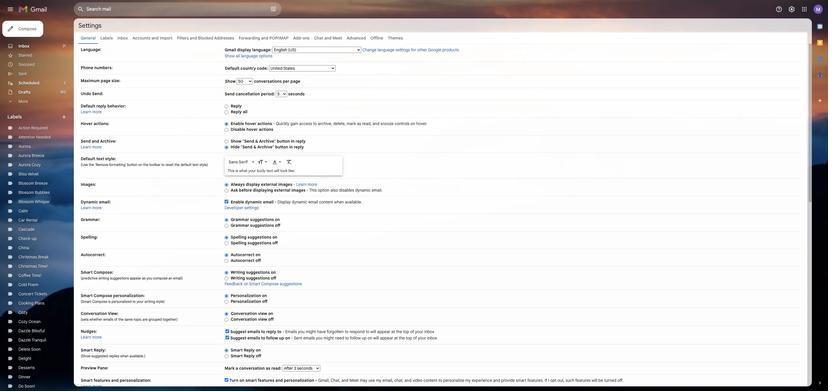 Task type: vqa. For each thing, say whether or not it's contained in the screenshot.
leftmost all
yes



Task type: locate. For each thing, give the bounding box(es) containing it.
reply inside default reply behavior: learn more
[[96, 104, 106, 109]]

default inside default text style: (use the 'remove formatting' button on the toolbar to reset the default text style)
[[81, 156, 95, 161]]

0 vertical spatial spelling
[[231, 235, 247, 240]]

2 spelling from the top
[[231, 240, 247, 246]]

time! for christmas time!
[[38, 264, 48, 269]]

more
[[92, 109, 102, 114], [92, 144, 102, 150], [308, 182, 317, 187], [92, 205, 102, 210], [92, 335, 102, 340], [92, 384, 102, 389]]

1 vertical spatial as
[[142, 276, 146, 281]]

0 vertical spatial meet
[[333, 35, 342, 41]]

enable
[[231, 121, 244, 126], [231, 200, 244, 205]]

0 horizontal spatial when
[[120, 354, 129, 358]]

personalization: up personalized
[[113, 293, 145, 298]]

None checkbox
[[225, 200, 228, 204]]

options
[[259, 53, 272, 59]]

2 blossom from the top
[[18, 190, 34, 195]]

required
[[31, 125, 48, 131]]

1 aurora from the top
[[18, 144, 31, 149]]

hover for enable
[[245, 121, 256, 126]]

1 writing from the top
[[231, 270, 245, 275]]

0 vertical spatial default
[[225, 66, 239, 71]]

1 vertical spatial inbox
[[18, 44, 29, 49]]

suggestions for spelling suggestions off
[[248, 240, 271, 246]]

0 vertical spatial inbox
[[117, 35, 128, 41]]

blossom down bliss velvet
[[18, 181, 34, 186]]

change language settings for other google products link
[[362, 47, 459, 52]]

delete soon link
[[18, 347, 41, 352]]

page right per
[[290, 79, 300, 84]]

poem
[[28, 282, 38, 287]]

content down option
[[319, 200, 333, 205]]

you for as
[[146, 276, 152, 281]]

blossom breeze link
[[18, 181, 48, 186]]

1 vertical spatial this
[[309, 188, 317, 193]]

china
[[18, 245, 29, 251]]

personalization: inside "smart compose personalization: (smart compose is personalized to your writing style)"
[[113, 293, 145, 298]]

Enable hover actions radio
[[225, 122, 228, 126]]

main menu image
[[7, 6, 14, 13]]

0 vertical spatial show
[[225, 53, 235, 59]]

inbox for the topmost inbox link
[[117, 35, 128, 41]]

is left what
[[236, 168, 238, 173]]

aurora for aurora link
[[18, 144, 31, 149]]

writing down compose:
[[98, 276, 109, 281]]

smart reply off
[[231, 354, 261, 359]]

offline
[[370, 35, 383, 41]]

christmas down china
[[18, 255, 37, 260]]

when down the also
[[334, 200, 344, 205]]

breeze for blossom breeze
[[35, 181, 48, 186]]

learn more link up ask before displaying external images - this option also disables dynamic email.
[[296, 182, 317, 187]]

all down gmail
[[236, 53, 240, 59]]

may
[[360, 378, 367, 383]]

show down default country code:
[[225, 79, 237, 84]]

soon!
[[24, 384, 35, 389]]

1 horizontal spatial sent
[[294, 336, 302, 341]]

Hide "Send & Archive" button in reply radio
[[225, 145, 228, 150]]

1 horizontal spatial when
[[334, 200, 344, 205]]

3 blossom from the top
[[18, 199, 34, 204]]

2 grammar from the top
[[231, 223, 249, 228]]

ask before displaying external images - this option also disables dynamic email.
[[231, 188, 382, 193]]

"send down disable hover actions
[[243, 139, 254, 144]]

cascade
[[18, 227, 35, 232]]

conversation up conversation view off
[[231, 311, 257, 316]]

archive"
[[259, 139, 276, 144], [257, 144, 274, 150]]

off down 'personalization on'
[[262, 299, 268, 304]]

0 vertical spatial aurora
[[18, 144, 31, 149]]

0 vertical spatial of
[[114, 317, 117, 322]]

features inside smart features and personalization: learn more
[[94, 378, 110, 383]]

smart inside smart compose: (predictive writing suggestions appear as you compose an email)
[[81, 270, 93, 275]]

more down preview pane:
[[92, 384, 102, 389]]

0 horizontal spatial sent
[[18, 71, 27, 76]]

this is what your body text will look like.
[[228, 168, 295, 173]]

on inside default text style: (use the 'remove formatting' button on the toolbar to reset the default text style)
[[138, 163, 142, 167]]

default up (use
[[81, 156, 95, 161]]

(sets
[[81, 317, 89, 322]]

smart inside smart features and personalization: learn more
[[81, 378, 93, 383]]

0 vertical spatial christmas
[[18, 255, 37, 260]]

0 vertical spatial writing
[[98, 276, 109, 281]]

1 horizontal spatial language
[[378, 47, 395, 52]]

to inside "smart compose personalization: (smart compose is personalized to your writing style)"
[[132, 300, 136, 304]]

learn up hover
[[81, 109, 91, 114]]

more down nudges:
[[92, 335, 102, 340]]

1 vertical spatial personalization
[[231, 299, 261, 304]]

1 vertical spatial inbox link
[[18, 44, 29, 49]]

gmail display language:
[[225, 47, 272, 52]]

Disable hover actions radio
[[225, 128, 228, 132]]

2 vertical spatial show
[[231, 139, 241, 144]]

actions
[[257, 121, 272, 126], [259, 127, 273, 132]]

advanced
[[347, 35, 366, 41]]

personalization for personalization off
[[231, 299, 261, 304]]

1 vertical spatial display
[[246, 182, 260, 187]]

learn up (use
[[81, 144, 91, 150]]

1 spelling from the top
[[231, 235, 247, 240]]

enable inside enable dynamic email - display dynamic email content when available. developer settings
[[231, 200, 244, 205]]

2 enable from the top
[[231, 200, 244, 205]]

and down read:
[[275, 378, 283, 383]]

sent down snoozed
[[18, 71, 27, 76]]

1 email from the left
[[263, 200, 274, 205]]

check-up
[[18, 236, 37, 241]]

view
[[258, 311, 267, 316], [258, 317, 267, 322]]

Personalization off radio
[[225, 300, 228, 304]]

1 horizontal spatial send
[[225, 91, 235, 97]]

attention needed link
[[18, 135, 51, 140]]

video
[[412, 378, 422, 383]]

1 personalization from the top
[[231, 293, 261, 298]]

delete,
[[333, 121, 346, 126]]

1 vertical spatial default
[[81, 104, 95, 109]]

the inside conversation view: (sets whether emails of the same topic are grouped together)
[[118, 317, 124, 322]]

1 horizontal spatial follow
[[350, 336, 361, 341]]

2 horizontal spatial dynamic
[[355, 188, 371, 193]]

external up displaying
[[261, 182, 277, 187]]

send down hover
[[81, 139, 91, 144]]

0 horizontal spatial might
[[306, 329, 316, 334]]

sans
[[229, 160, 238, 165]]

2 autocorrect from the top
[[231, 258, 254, 263]]

add-ons
[[293, 35, 310, 41]]

send for send and archive: learn more
[[81, 139, 91, 144]]

1 autocorrect from the top
[[231, 252, 254, 257]]

gmail image
[[18, 3, 50, 15]]

spelling right spelling suggestions on option
[[231, 235, 247, 240]]

learn inside default reply behavior: learn more
[[81, 109, 91, 114]]

0 vertical spatial all
[[236, 53, 240, 59]]

learn more link for smart features and personalization:
[[81, 384, 102, 389]]

1 vertical spatial at
[[394, 336, 398, 341]]

conversation view on
[[231, 311, 273, 316]]

writing suggestions on
[[231, 270, 276, 275]]

0 horizontal spatial this
[[228, 168, 235, 173]]

actions for enable
[[257, 121, 272, 126]]

inbox link up starred
[[18, 44, 29, 49]]

0 horizontal spatial all
[[236, 53, 240, 59]]

use
[[368, 378, 375, 383]]

suggest down conversation view off
[[230, 329, 246, 334]]

christmas break link
[[18, 255, 49, 260]]

writing inside "smart compose personalization: (smart compose is personalized to your writing style)"
[[144, 300, 155, 304]]

1 vertical spatial breeze
[[35, 181, 48, 186]]

more down dynamic
[[92, 205, 102, 210]]

sent inside labels navigation
[[18, 71, 27, 76]]

default inside default reply behavior: learn more
[[81, 104, 95, 109]]

1 horizontal spatial features
[[258, 378, 274, 383]]

show for show "send & archive" button in reply
[[231, 139, 241, 144]]

off for conversation view on
[[268, 317, 274, 322]]

page left size:
[[101, 78, 110, 83]]

1 enable from the top
[[231, 121, 244, 126]]

forwarding and pop/imap
[[239, 35, 289, 41]]

0 horizontal spatial text
[[96, 156, 104, 161]]

autocorrect off
[[231, 258, 261, 263]]

1 vertical spatial personalization:
[[120, 378, 151, 383]]

dynamic up developer settings link
[[245, 200, 262, 205]]

autocorrect for autocorrect on
[[231, 252, 254, 257]]

labels inside navigation
[[7, 114, 22, 120]]

settings up the grammar suggestions on
[[244, 205, 259, 210]]

personalized
[[112, 300, 132, 304]]

1 vertical spatial autocorrect
[[231, 258, 254, 263]]

concert tickets
[[18, 292, 47, 297]]

smart up (predictive
[[81, 270, 93, 275]]

hover
[[245, 121, 256, 126], [246, 127, 258, 132]]

default for default country code:
[[225, 66, 239, 71]]

blossom for blossom whisper
[[18, 199, 34, 204]]

smart reply: (show suggested replies when available.)
[[81, 348, 145, 358]]

emails inside conversation view: (sets whether emails of the same topic are grouped together)
[[103, 317, 113, 322]]

personalization:
[[113, 293, 145, 298], [120, 378, 151, 383]]

0 horizontal spatial labels
[[7, 114, 22, 120]]

turn
[[229, 378, 238, 383]]

inbox
[[424, 329, 434, 334], [427, 336, 437, 341]]

0 horizontal spatial send
[[81, 139, 91, 144]]

1 dazzle from the top
[[18, 328, 31, 334]]

suggestions for writing suggestions off
[[246, 276, 270, 281]]

meet
[[333, 35, 342, 41], [349, 378, 359, 383]]

time! down "break"
[[38, 264, 48, 269]]

suggest up smart reply on
[[230, 336, 246, 341]]

personalize
[[443, 378, 464, 383]]

'remove
[[95, 163, 108, 167]]

and inside smart features and personalization: learn more
[[111, 378, 119, 383]]

china link
[[18, 245, 29, 251]]

1 vertical spatial archive"
[[257, 144, 274, 150]]

- left option
[[307, 188, 308, 193]]

all for show
[[236, 53, 240, 59]]

smart for smart reply: (show suggested replies when available.)
[[81, 348, 93, 353]]

style) right default
[[199, 163, 208, 167]]

you for emails
[[298, 329, 305, 334]]

dazzle
[[18, 328, 31, 334], [18, 338, 31, 343]]

more inside nudges: learn more
[[92, 335, 102, 340]]

seconds
[[287, 91, 305, 97]]

personalization
[[284, 378, 314, 383]]

1 vertical spatial in
[[289, 144, 293, 150]]

blossom up "calm" link
[[18, 199, 34, 204]]

send inside send and archive: learn more
[[81, 139, 91, 144]]

for
[[411, 47, 416, 52]]

action
[[18, 125, 30, 131]]

personalization
[[231, 293, 261, 298], [231, 299, 261, 304]]

compose down gmail image
[[18, 26, 36, 31]]

writing inside smart compose: (predictive writing suggestions appear as you compose an email)
[[98, 276, 109, 281]]

dazzle for dazzle tranquil
[[18, 338, 31, 343]]

follow down conversation view off
[[266, 336, 278, 341]]

3 aurora from the top
[[18, 162, 31, 168]]

1 vertical spatial hover
[[246, 127, 258, 132]]

my right use
[[376, 378, 381, 383]]

2 christmas from the top
[[18, 264, 37, 269]]

(show
[[81, 354, 91, 358]]

reply up formatting options 'toolbar'
[[294, 144, 304, 150]]

2 personalization from the top
[[231, 299, 261, 304]]

cozy up velvet
[[32, 162, 41, 168]]

labels up 'action'
[[7, 114, 22, 120]]

my left experience
[[465, 378, 471, 383]]

0 vertical spatial sent
[[18, 71, 27, 76]]

1 horizontal spatial email
[[308, 200, 318, 205]]

dazzle for dazzle blissful
[[18, 328, 31, 334]]

2 suggest from the top
[[230, 336, 246, 341]]

display for always
[[246, 182, 260, 187]]

0 vertical spatial writing
[[231, 270, 245, 275]]

action required link
[[18, 125, 48, 131]]

compose:
[[94, 270, 113, 275]]

- left display
[[275, 200, 277, 205]]

you down have
[[316, 336, 323, 341]]

0 vertical spatial at
[[391, 329, 395, 334]]

features right such
[[575, 378, 591, 383]]

personalization: down available.)
[[120, 378, 151, 383]]

1 vertical spatial sent
[[294, 336, 302, 341]]

1 blossom from the top
[[18, 181, 34, 186]]

view down 'conversation view on' at the left of page
[[258, 317, 267, 322]]

smart reply on
[[231, 348, 261, 353]]

meet right 'chat'
[[333, 35, 342, 41]]

0 vertical spatial blossom
[[18, 181, 34, 186]]

off up mark a conversation as read:
[[256, 354, 261, 359]]

breeze up aurora cozy
[[32, 153, 44, 158]]

0 horizontal spatial you
[[146, 276, 152, 281]]

inbox up starred
[[18, 44, 29, 49]]

you inside smart compose: (predictive writing suggestions appear as you compose an email)
[[146, 276, 152, 281]]

smart inside "smart compose personalization: (smart compose is personalized to your writing style)"
[[81, 293, 93, 298]]

action required
[[18, 125, 48, 131]]

0 horizontal spatial writing
[[98, 276, 109, 281]]

cozy down cooking
[[18, 310, 28, 315]]

spelling for spelling suggestions on
[[231, 235, 247, 240]]

need
[[335, 336, 344, 341]]

1 vertical spatial cozy
[[18, 310, 28, 315]]

reset
[[165, 163, 174, 167]]

smart right smart reply on option
[[231, 348, 243, 353]]

images down the look
[[278, 182, 292, 187]]

1 horizontal spatial labels
[[100, 35, 113, 41]]

1 vertical spatial actions
[[259, 127, 273, 132]]

1 features from the left
[[94, 378, 110, 383]]

1 horizontal spatial my
[[465, 378, 471, 383]]

spelling suggestions on
[[231, 235, 277, 240]]

default down undo at the top
[[81, 104, 95, 109]]

smart inside 'smart reply: (show suggested replies when available.)'
[[81, 348, 93, 353]]

2 email from the left
[[308, 200, 318, 205]]

text right body
[[267, 168, 273, 173]]

0 vertical spatial send
[[225, 91, 235, 97]]

Spelling suggestions off radio
[[225, 241, 228, 246]]

feedback on smart compose suggestions
[[225, 281, 302, 287]]

inbox right labels link
[[117, 35, 128, 41]]

and right filters on the top of the page
[[190, 35, 197, 41]]

display up show all language options link
[[237, 47, 251, 52]]

attention needed
[[18, 135, 51, 140]]

2 dazzle from the top
[[18, 338, 31, 343]]

0 vertical spatial might
[[306, 329, 316, 334]]

dazzle blissful
[[18, 328, 45, 334]]

aurora up bliss
[[18, 162, 31, 168]]

learn more link for dynamic email:
[[81, 205, 102, 210]]

0 vertical spatial as
[[357, 121, 361, 126]]

show up hide
[[231, 139, 241, 144]]

2 view from the top
[[258, 317, 267, 322]]

1 horizontal spatial as
[[266, 366, 270, 371]]

smart for smart reply on
[[231, 348, 243, 353]]

conversation inside conversation view: (sets whether emails of the same topic are grouped together)
[[81, 311, 107, 316]]

breeze up bubbles
[[35, 181, 48, 186]]

1 vertical spatial &
[[253, 144, 256, 150]]

dazzle tranquil link
[[18, 338, 46, 343]]

2 aurora from the top
[[18, 153, 31, 158]]

aurora for aurora cozy
[[18, 162, 31, 168]]

features down pane:
[[94, 378, 110, 383]]

cold poem
[[18, 282, 38, 287]]

learn more link down preview
[[81, 384, 102, 389]]

when right replies
[[120, 354, 129, 358]]

reply down send:
[[96, 104, 106, 109]]

send up reply radio
[[225, 91, 235, 97]]

aurora down aurora link
[[18, 153, 31, 158]]

time! for coffee time!
[[32, 273, 41, 278]]

2 vertical spatial blossom
[[18, 199, 34, 204]]

0 vertical spatial text
[[96, 156, 104, 161]]

delight link
[[18, 356, 31, 361]]

1 vertical spatial spelling
[[231, 240, 247, 246]]

1 horizontal spatial all
[[243, 109, 247, 114]]

hover for disable
[[246, 127, 258, 132]]

delete soon
[[18, 347, 41, 352]]

delete
[[18, 347, 30, 352]]

conversation for conversation view: (sets whether emails of the same topic are grouped together)
[[81, 311, 107, 316]]

suggestions for grammar suggestions off
[[250, 223, 274, 228]]

meet left may on the bottom left of the page
[[349, 378, 359, 383]]

images
[[278, 182, 292, 187], [291, 188, 305, 193]]

1 horizontal spatial inbox link
[[117, 35, 128, 41]]

0 vertical spatial dazzle
[[18, 328, 31, 334]]

inbox
[[117, 35, 128, 41], [18, 44, 29, 49]]

emails up smart reply on
[[247, 336, 260, 341]]

2 smart from the left
[[516, 378, 526, 383]]

smart compose: (predictive writing suggestions appear as you compose an email)
[[81, 270, 183, 281]]

cozy for cozy 'link'
[[18, 310, 28, 315]]

drafts link
[[18, 90, 31, 95]]

1 vertical spatial send
[[81, 139, 91, 144]]

None checkbox
[[226, 330, 229, 333], [226, 336, 229, 340], [225, 378, 228, 382], [226, 330, 229, 333], [226, 336, 229, 340], [225, 378, 228, 382]]

1 view from the top
[[258, 311, 267, 316]]

1 my from the left
[[376, 378, 381, 383]]

1 christmas from the top
[[18, 255, 37, 260]]

& for show
[[255, 139, 258, 144]]

1 vertical spatial enable
[[231, 200, 244, 205]]

(smart
[[81, 300, 91, 304]]

0 vertical spatial breeze
[[32, 153, 44, 158]]

0 vertical spatial personalization:
[[113, 293, 145, 298]]

in up remove formatting ‪(⌘\)‬ icon at the top of the page
[[289, 144, 293, 150]]

1 vertical spatial is
[[108, 300, 111, 304]]

1 grammar from the top
[[231, 217, 249, 222]]

show
[[225, 53, 235, 59], [225, 79, 237, 84], [231, 139, 241, 144]]

suggest for suggest emails to follow up on - sent emails you might need to follow up on will appear at the top of your inbox
[[230, 336, 246, 341]]

Smart Reply off radio
[[225, 354, 228, 359]]

smart for smart compose: (predictive writing suggestions appear as you compose an email)
[[81, 270, 93, 275]]

all for reply
[[243, 109, 247, 114]]

learn inside dynamic email: learn more
[[81, 205, 91, 210]]

1 horizontal spatial meet
[[349, 378, 359, 383]]

hover up disable hover actions
[[245, 121, 256, 126]]

language down gmail display language:
[[241, 53, 258, 59]]

archive,
[[318, 121, 332, 126]]

1 vertical spatial of
[[410, 329, 414, 334]]

1 horizontal spatial smart
[[516, 378, 526, 383]]

spelling
[[231, 235, 247, 240], [231, 240, 247, 246]]

1 vertical spatial you
[[298, 329, 305, 334]]

2 writing from the top
[[231, 276, 245, 281]]

learn more link down nudges:
[[81, 335, 102, 340]]

read:
[[271, 366, 281, 371]]

conversation up whether
[[81, 311, 107, 316]]

compose inside compose button
[[18, 26, 36, 31]]

ocean
[[29, 319, 41, 324]]

christmas for christmas break
[[18, 255, 37, 260]]

chat and meet link
[[314, 35, 342, 41]]

0 vertical spatial inbox link
[[117, 35, 128, 41]]

settings
[[396, 47, 410, 52], [244, 205, 259, 210]]

time! up poem
[[32, 273, 41, 278]]

turned
[[604, 378, 616, 383]]

desserts link
[[18, 365, 35, 371]]

0 vertical spatial in
[[291, 139, 295, 144]]

personalization down 'personalization on'
[[231, 299, 261, 304]]

text right default
[[192, 163, 199, 167]]

writing for writing suggestions off
[[231, 276, 245, 281]]

christmas
[[18, 255, 37, 260], [18, 264, 37, 269]]

aurora for aurora breeze
[[18, 153, 31, 158]]

None search field
[[74, 2, 281, 16]]

learn more link up hover actions: at the top
[[81, 109, 102, 114]]

plans
[[35, 301, 44, 306]]

style:
[[105, 156, 116, 161]]

accounts and import link
[[133, 35, 172, 41]]

Smart Reply on radio
[[225, 349, 228, 353]]

sent down 'emails'
[[294, 336, 302, 341]]

more up hover actions: at the top
[[92, 109, 102, 114]]

and
[[151, 35, 159, 41], [190, 35, 197, 41], [261, 35, 268, 41], [324, 35, 331, 41], [373, 121, 380, 126], [92, 139, 99, 144], [111, 378, 119, 383], [275, 378, 283, 383], [342, 378, 348, 383], [405, 378, 411, 383], [493, 378, 500, 383]]

suggestions for spelling suggestions on
[[248, 235, 271, 240]]

& down show "send & archive" button in reply
[[253, 144, 256, 150]]

0 vertical spatial when
[[334, 200, 344, 205]]

labels for labels link
[[100, 35, 113, 41]]

1 suggest from the top
[[230, 329, 246, 334]]

1 vertical spatial suggest
[[230, 336, 246, 341]]

grammar suggestions on
[[231, 217, 280, 222]]

pop/imap
[[269, 35, 289, 41]]

off up feedback on smart compose suggestions
[[271, 276, 276, 281]]

1 vertical spatial dazzle
[[18, 338, 31, 343]]

might
[[306, 329, 316, 334], [324, 336, 334, 341]]

more inside dynamic email: learn more
[[92, 205, 102, 210]]

1 horizontal spatial style)
[[199, 163, 208, 167]]

2 features from the left
[[258, 378, 274, 383]]

Grammar suggestions off radio
[[225, 224, 228, 228]]

1 horizontal spatial up
[[279, 336, 284, 341]]

2 horizontal spatial text
[[267, 168, 273, 173]]

smart up (show
[[81, 348, 93, 353]]

0 horizontal spatial follow
[[266, 336, 278, 341]]

0 vertical spatial content
[[319, 200, 333, 205]]

0 vertical spatial style)
[[199, 163, 208, 167]]

grammar for grammar suggestions off
[[231, 223, 249, 228]]

tab list
[[812, 18, 828, 371]]

&
[[255, 139, 258, 144], [253, 144, 256, 150]]

1 vertical spatial aurora
[[18, 153, 31, 158]]

button up 'hide "send & archive" button in reply'
[[277, 139, 290, 144]]

suggestions for writing suggestions on
[[246, 270, 270, 275]]

inbox inside labels navigation
[[18, 44, 29, 49]]

your inside "smart compose personalization: (smart compose is personalized to your writing style)"
[[137, 300, 144, 304]]

display for gmail
[[237, 47, 251, 52]]

0 horizontal spatial settings
[[244, 205, 259, 210]]



Task type: describe. For each thing, give the bounding box(es) containing it.
gmail
[[225, 47, 236, 52]]

learn inside send and archive: learn more
[[81, 144, 91, 150]]

labels navigation
[[0, 18, 74, 391]]

size:
[[112, 78, 120, 83]]

show for show all language options
[[225, 53, 235, 59]]

hide "send & archive" button in reply
[[231, 144, 304, 150]]

developer
[[225, 205, 243, 210]]

actions for disable
[[259, 127, 273, 132]]

personalization: inside smart features and personalization: learn more
[[120, 378, 151, 383]]

settings
[[78, 21, 102, 29]]

other
[[417, 47, 427, 52]]

spelling suggestions off
[[231, 240, 278, 246]]

emails down suggest emails to reply to - emails you might have forgotten to respond to will appear at the top of your inbox at the bottom of the page
[[303, 336, 315, 341]]

dinner link
[[18, 375, 31, 380]]

labels link
[[100, 35, 113, 41]]

together)
[[163, 317, 178, 322]]

0 horizontal spatial meet
[[333, 35, 342, 41]]

support image
[[776, 6, 783, 13]]

send cancellation period:
[[225, 91, 276, 97]]

show for show
[[225, 79, 237, 84]]

button inside default text style: (use the 'remove formatting' button on the toolbar to reset the default text style)
[[127, 163, 137, 167]]

Writing suggestions off radio
[[225, 276, 228, 281]]

do soon! link
[[18, 384, 35, 389]]

themes
[[388, 35, 403, 41]]

cozy for cozy ocean
[[18, 319, 28, 324]]

gain
[[290, 121, 298, 126]]

3 features from the left
[[575, 378, 591, 383]]

blossom breeze
[[18, 181, 48, 186]]

appear inside smart compose: (predictive writing suggestions appear as you compose an email)
[[130, 276, 141, 281]]

Autocorrect on radio
[[225, 253, 228, 257]]

1 vertical spatial top
[[406, 336, 412, 341]]

reply down access
[[296, 139, 306, 144]]

off up writing suggestions on on the bottom left of the page
[[256, 258, 261, 263]]

learn inside smart features and personalization: learn more
[[81, 384, 91, 389]]

1 horizontal spatial dynamic
[[292, 200, 307, 205]]

0 horizontal spatial inbox link
[[18, 44, 29, 49]]

more inside smart features and personalization: learn more
[[92, 384, 102, 389]]

scheduled link
[[18, 80, 39, 86]]

remove formatting ‪(⌘\)‬ image
[[286, 159, 292, 165]]

send for send cancellation period:
[[225, 91, 235, 97]]

off for writing suggestions on
[[271, 276, 276, 281]]

reply left 'emails'
[[266, 329, 276, 334]]

displaying
[[253, 188, 273, 193]]

- inside enable dynamic email - display dynamic email content when available. developer settings
[[275, 200, 277, 205]]

smart for smart reply off
[[231, 354, 243, 359]]

suggest emails to follow up on - sent emails you might need to follow up on will appear at the top of your inbox
[[230, 336, 437, 341]]

view for on
[[258, 311, 267, 316]]

Grammar suggestions on radio
[[225, 218, 228, 222]]

accounts
[[133, 35, 150, 41]]

2 my from the left
[[465, 378, 471, 383]]

0 horizontal spatial page
[[101, 78, 110, 83]]

snoozed
[[18, 62, 35, 67]]

out,
[[557, 378, 565, 383]]

maximum page size:
[[81, 78, 120, 83]]

compose down the writing suggestions off in the left bottom of the page
[[261, 281, 279, 287]]

smart compose personalization: (smart compose is personalized to your writing style)
[[81, 293, 165, 304]]

learn more link for default reply behavior:
[[81, 109, 102, 114]]

maximum
[[81, 78, 100, 83]]

blossom for blossom breeze
[[18, 181, 34, 186]]

have
[[317, 329, 326, 334]]

learn more link for send and archive:
[[81, 144, 102, 150]]

feedback on smart compose suggestions link
[[225, 281, 302, 287]]

2 horizontal spatial up
[[362, 336, 367, 341]]

aurora link
[[18, 144, 31, 149]]

always
[[231, 182, 245, 187]]

and inside send and archive: learn more
[[92, 139, 99, 144]]

1 vertical spatial external
[[274, 188, 290, 193]]

0 vertical spatial cozy
[[32, 162, 41, 168]]

bliss velvet link
[[18, 172, 39, 177]]

velvet
[[28, 172, 39, 177]]

- down 'emails'
[[291, 336, 293, 341]]

personalization off
[[231, 299, 268, 304]]

1 vertical spatial inbox
[[427, 336, 437, 341]]

style) inside "smart compose personalization: (smart compose is personalized to your writing style)"
[[156, 300, 165, 304]]

2 horizontal spatial as
[[357, 121, 361, 126]]

snoozed link
[[18, 62, 35, 67]]

archive" for show
[[259, 139, 276, 144]]

1 horizontal spatial might
[[324, 336, 334, 341]]

archive:
[[100, 139, 116, 144]]

sent link
[[18, 71, 27, 76]]

more inside send and archive: learn more
[[92, 144, 102, 150]]

1 vertical spatial appear
[[377, 329, 390, 334]]

default for default reply behavior: learn more
[[81, 104, 95, 109]]

emails down conversation view off
[[247, 329, 260, 334]]

off for spelling suggestions on
[[272, 240, 278, 246]]

blossom for blossom bubbles
[[18, 190, 34, 195]]

Autocorrect off radio
[[225, 259, 228, 263]]

dynamic
[[81, 200, 98, 205]]

autocorrect:
[[81, 252, 106, 257]]

learn more link for nudges:
[[81, 335, 102, 340]]

smart for smart features and personalization: learn more
[[81, 378, 93, 383]]

- left 'quickly'
[[273, 121, 275, 126]]

check-up link
[[18, 236, 37, 241]]

autocorrect for autocorrect off
[[231, 258, 254, 263]]

and right chat, at the bottom of page
[[342, 378, 348, 383]]

conversation for conversation view off
[[231, 317, 257, 322]]

dazzle blissful link
[[18, 328, 45, 334]]

and left provide
[[493, 378, 500, 383]]

2 follow from the left
[[350, 336, 361, 341]]

suggest for suggest emails to reply to - emails you might have forgotten to respond to will appear at the top of your inbox
[[230, 329, 246, 334]]

sans serif option
[[228, 159, 251, 165]]

conversation view off
[[231, 317, 274, 322]]

and up language:
[[261, 35, 268, 41]]

and right 'chat'
[[324, 35, 331, 41]]

of inside conversation view: (sets whether emails of the same topic are grouped together)
[[114, 317, 117, 322]]

suggestions inside smart compose: (predictive writing suggestions appear as you compose an email)
[[110, 276, 129, 281]]

0 horizontal spatial dynamic
[[245, 200, 262, 205]]

spelling for spelling suggestions off
[[231, 240, 247, 246]]

christmas for christmas time!
[[18, 264, 37, 269]]

in for hide "send & archive" button in reply
[[289, 144, 293, 150]]

search mail image
[[76, 4, 86, 14]]

when inside 'smart reply: (show suggested replies when available.)'
[[120, 354, 129, 358]]

grammar for grammar suggestions on
[[231, 217, 249, 222]]

blossom bubbles
[[18, 190, 50, 195]]

advanced search options image
[[268, 3, 279, 15]]

default
[[180, 163, 192, 167]]

coffee time! link
[[18, 273, 41, 278]]

Always display external images radio
[[225, 183, 228, 187]]

nudges: learn more
[[81, 329, 102, 340]]

1 vertical spatial images
[[291, 188, 305, 193]]

inbox for leftmost inbox link
[[18, 44, 29, 49]]

labels for labels heading on the top of the page
[[7, 114, 22, 120]]

themes link
[[388, 35, 403, 41]]

reply right reply all radio
[[231, 109, 242, 114]]

0 vertical spatial this
[[228, 168, 235, 173]]

2 vertical spatial appear
[[380, 336, 393, 341]]

formatting options toolbar
[[226, 157, 341, 167]]

1 horizontal spatial page
[[290, 79, 300, 84]]

Search mail text field
[[87, 6, 254, 12]]

undo
[[81, 91, 91, 96]]

in for show "send & archive" button in reply
[[291, 139, 295, 144]]

available.)
[[130, 354, 145, 358]]

accounts and import
[[133, 35, 172, 41]]

1 horizontal spatial content
[[424, 378, 437, 383]]

starred link
[[18, 53, 32, 58]]

bliss
[[18, 172, 27, 177]]

off for grammar suggestions on
[[275, 223, 280, 228]]

personalization for personalization on
[[231, 293, 261, 298]]

and right read,
[[373, 121, 380, 126]]

2 vertical spatial text
[[267, 168, 273, 173]]

- up ask before displaying external images - this option also disables dynamic email.
[[293, 182, 295, 187]]

& for hide
[[253, 144, 256, 150]]

whether
[[89, 317, 102, 322]]

compose up personalized
[[94, 293, 112, 298]]

default for default text style: (use the 'remove formatting' button on the toolbar to reset the default text style)
[[81, 156, 95, 161]]

language:
[[252, 47, 272, 52]]

breeze for aurora breeze
[[32, 153, 44, 158]]

0 vertical spatial external
[[261, 182, 277, 187]]

Reply radio
[[225, 104, 228, 109]]

smart for smart compose personalization: (smart compose is personalized to your writing style)
[[81, 293, 93, 298]]

respond
[[350, 329, 365, 334]]

0 vertical spatial is
[[236, 168, 238, 173]]

1 horizontal spatial this
[[309, 188, 317, 193]]

enable for enable hover actions
[[231, 121, 244, 126]]

1 vertical spatial language
[[241, 53, 258, 59]]

0 vertical spatial top
[[403, 329, 409, 334]]

- left the gmail,
[[315, 378, 317, 383]]

compose right (smart
[[92, 300, 107, 304]]

1 vertical spatial text
[[192, 163, 199, 167]]

smart down the writing suggestions off in the left bottom of the page
[[249, 281, 260, 287]]

enable for enable dynamic email
[[231, 200, 244, 205]]

labels heading
[[7, 114, 61, 120]]

1 horizontal spatial settings
[[396, 47, 410, 52]]

mark
[[347, 121, 356, 126]]

images:
[[81, 182, 96, 187]]

Show "Send & Archive" button in reply radio
[[225, 140, 228, 144]]

reply up "reply all"
[[231, 104, 242, 109]]

aurora cozy
[[18, 162, 41, 168]]

- left 'emails'
[[282, 329, 284, 334]]

button for hide "send & archive" button in reply
[[275, 144, 288, 150]]

cooking plans
[[18, 301, 44, 306]]

0 vertical spatial images
[[278, 182, 292, 187]]

grammar:
[[81, 217, 100, 222]]

suggestions for grammar suggestions on
[[250, 217, 274, 222]]

when inside enable dynamic email - display dynamic email content when available. developer settings
[[334, 200, 344, 205]]

off for smart reply on
[[256, 354, 261, 359]]

learn up ask before displaying external images - this option also disables dynamic email.
[[296, 182, 307, 187]]

default reply behavior: learn more
[[81, 104, 126, 114]]

as inside smart compose: (predictive writing suggestions appear as you compose an email)
[[142, 276, 146, 281]]

suggest emails to reply to - emails you might have forgotten to respond to will appear at the top of your inbox
[[230, 329, 434, 334]]

and right chat,
[[405, 378, 411, 383]]

more up ask before displaying external images - this option also disables dynamic email.
[[308, 182, 317, 187]]

experience
[[472, 378, 492, 383]]

view for off
[[258, 317, 267, 322]]

suggested
[[91, 354, 108, 358]]

Personalization on radio
[[225, 294, 228, 298]]

topic
[[134, 317, 142, 322]]

tickets
[[34, 292, 47, 297]]

settings inside enable dynamic email - display dynamic email content when available. developer settings
[[244, 205, 259, 210]]

enable dynamic email - display dynamic email content when available. developer settings
[[225, 200, 362, 210]]

grammar suggestions off
[[231, 223, 280, 228]]

default text style: (use the 'remove formatting' button on the toolbar to reset the default text style)
[[81, 156, 208, 167]]

"send for hide
[[241, 144, 252, 150]]

hover.
[[416, 121, 427, 126]]

do
[[18, 384, 24, 389]]

code:
[[257, 66, 268, 71]]

learn inside nudges: learn more
[[81, 335, 91, 340]]

2 vertical spatial of
[[413, 336, 417, 341]]

reply down smart reply on
[[244, 354, 255, 359]]

quickly
[[276, 121, 289, 126]]

1 smart from the left
[[245, 378, 257, 383]]

content inside enable dynamic email - display dynamic email content when available. developer settings
[[319, 200, 333, 205]]

0 vertical spatial inbox
[[424, 329, 434, 334]]

enable hover actions - quickly gain access to archive, delete, mark as read, and snooze controls on hover.
[[231, 121, 427, 126]]

hide
[[231, 144, 240, 150]]

style) inside default text style: (use the 'remove formatting' button on the toolbar to reset the default text style)
[[199, 163, 208, 167]]

Reply all radio
[[225, 110, 228, 114]]

button for show "send & archive" button in reply
[[277, 139, 290, 144]]

nudges:
[[81, 329, 97, 334]]

phone
[[81, 65, 93, 70]]

controls
[[395, 121, 410, 126]]

country
[[240, 66, 256, 71]]

to inside default text style: (use the 'remove formatting' button on the toolbar to reset the default text style)
[[161, 163, 165, 167]]

up inside labels navigation
[[32, 236, 37, 241]]

2 horizontal spatial you
[[316, 336, 323, 341]]

aurora breeze
[[18, 153, 44, 158]]

"send for show
[[243, 139, 254, 144]]

Spelling suggestions on radio
[[225, 236, 228, 240]]

conversation for conversation view on
[[231, 311, 257, 316]]

disable hover actions
[[231, 127, 273, 132]]

personalization on
[[231, 293, 267, 298]]

21
[[63, 44, 66, 48]]

and left import
[[151, 35, 159, 41]]

writing for writing suggestions on
[[231, 270, 245, 275]]

1 follow from the left
[[266, 336, 278, 341]]

reply up 'smart reply off'
[[244, 348, 255, 353]]

is inside "smart compose personalization: (smart compose is personalized to your writing style)"
[[108, 300, 111, 304]]

chat and meet
[[314, 35, 342, 41]]

desserts
[[18, 365, 35, 371]]

Writing suggestions on radio
[[225, 271, 228, 275]]

compose button
[[2, 21, 43, 37]]

blocked
[[198, 35, 213, 41]]

Conversation view off radio
[[225, 318, 228, 322]]

import
[[160, 35, 172, 41]]

Conversation view on radio
[[225, 312, 228, 316]]

numbers:
[[94, 65, 113, 70]]

archive" for hide
[[257, 144, 274, 150]]

Ask before displaying external images radio
[[225, 189, 228, 193]]

blossom whisper
[[18, 199, 50, 204]]

settings image
[[788, 6, 795, 13]]

soon
[[31, 347, 41, 352]]

more inside default reply behavior: learn more
[[92, 109, 102, 114]]



